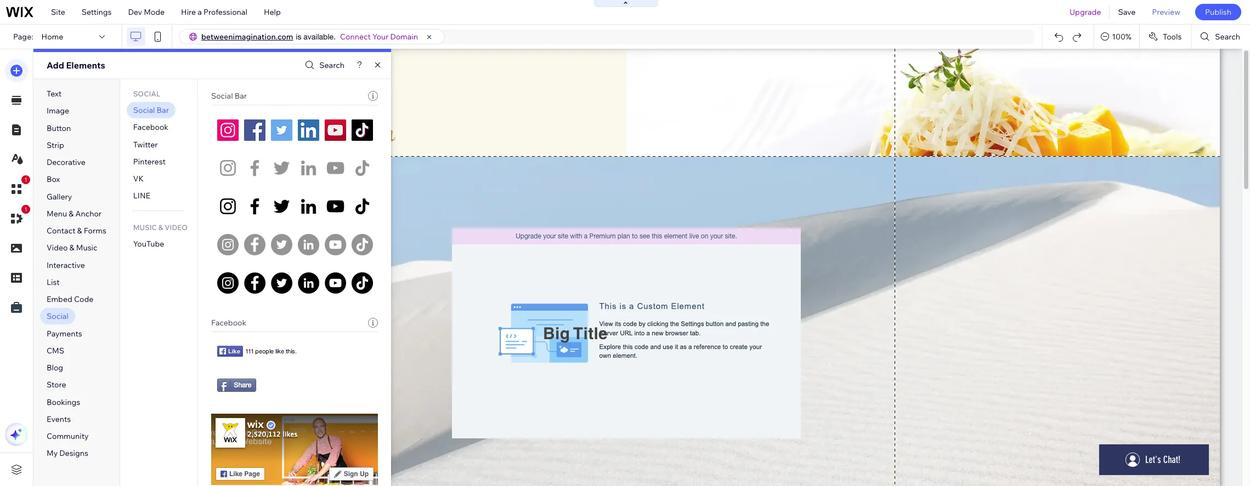 Task type: locate. For each thing, give the bounding box(es) containing it.
music down forms
[[76, 243, 97, 253]]

line
[[133, 191, 150, 201]]

1 vertical spatial search
[[319, 60, 345, 70]]

1 vertical spatial 1
[[24, 206, 27, 213]]

1 vertical spatial video
[[47, 243, 68, 253]]

0 vertical spatial 1 button
[[5, 176, 30, 201]]

preview button
[[1144, 0, 1189, 24]]

is available. connect your domain
[[296, 32, 418, 42]]

1 vertical spatial music
[[76, 243, 97, 253]]

search
[[1215, 32, 1240, 42], [319, 60, 345, 70]]

0 horizontal spatial facebook
[[133, 122, 168, 132]]

1 vertical spatial social bar
[[133, 105, 169, 115]]

search button down publish button
[[1192, 25, 1250, 49]]

facebook
[[133, 122, 168, 132], [211, 318, 246, 328]]

& down contact & forms on the left top of page
[[69, 243, 74, 253]]

1 horizontal spatial music
[[133, 223, 157, 232]]

0 vertical spatial social bar
[[211, 91, 247, 101]]

1 1 from the top
[[24, 177, 27, 183]]

video
[[165, 223, 188, 232], [47, 243, 68, 253]]

publish
[[1205, 7, 1232, 17]]

social
[[133, 89, 160, 98], [211, 91, 233, 101], [133, 105, 155, 115], [47, 312, 68, 322]]

search down available.
[[319, 60, 345, 70]]

1 vertical spatial search button
[[302, 57, 345, 73]]

anchor
[[75, 209, 102, 219]]

1 vertical spatial 1 button
[[5, 205, 30, 230]]

1 left the menu on the left top
[[24, 206, 27, 213]]

& for menu
[[69, 209, 74, 219]]

0 vertical spatial bar
[[235, 91, 247, 101]]

bookings
[[47, 397, 80, 407]]

0 horizontal spatial search
[[319, 60, 345, 70]]

music
[[133, 223, 157, 232], [76, 243, 97, 253]]

1 horizontal spatial facebook
[[211, 318, 246, 328]]

1
[[24, 177, 27, 183], [24, 206, 27, 213]]

embed code
[[47, 295, 93, 304]]

pinterest
[[133, 157, 166, 167]]

0 horizontal spatial bar
[[157, 105, 169, 115]]

search button
[[1192, 25, 1250, 49], [302, 57, 345, 73]]

add elements
[[47, 60, 105, 71]]

&
[[69, 209, 74, 219], [158, 223, 163, 232], [77, 226, 82, 236], [69, 243, 74, 253]]

twitter
[[133, 140, 158, 150]]

help
[[264, 7, 281, 17]]

publish button
[[1195, 4, 1242, 20]]

youtube
[[133, 239, 164, 249]]

my designs
[[47, 449, 88, 459]]

embed
[[47, 295, 72, 304]]

1 horizontal spatial search
[[1215, 32, 1240, 42]]

1 horizontal spatial bar
[[235, 91, 247, 101]]

0 vertical spatial facebook
[[133, 122, 168, 132]]

box
[[47, 175, 60, 184]]

& left forms
[[77, 226, 82, 236]]

& up youtube at the left of the page
[[158, 223, 163, 232]]

available.
[[304, 32, 336, 41]]

1 horizontal spatial video
[[165, 223, 188, 232]]

1 vertical spatial facebook
[[211, 318, 246, 328]]

1 1 button from the top
[[5, 176, 30, 201]]

search down publish
[[1215, 32, 1240, 42]]

0 horizontal spatial video
[[47, 243, 68, 253]]

2 1 from the top
[[24, 206, 27, 213]]

1 button left the menu on the left top
[[5, 205, 30, 230]]

1 button
[[5, 176, 30, 201], [5, 205, 30, 230]]

0 vertical spatial 1
[[24, 177, 27, 183]]

interactive
[[47, 260, 85, 270]]

1 horizontal spatial social bar
[[211, 91, 247, 101]]

100% button
[[1095, 25, 1139, 49]]

hire
[[181, 7, 196, 17]]

social bar
[[211, 91, 247, 101], [133, 105, 169, 115]]

& right the menu on the left top
[[69, 209, 74, 219]]

0 horizontal spatial social bar
[[133, 105, 169, 115]]

menu
[[47, 209, 67, 219]]

0 vertical spatial music
[[133, 223, 157, 232]]

1 left box
[[24, 177, 27, 183]]

betweenimagination.com
[[201, 32, 293, 42]]

search button down available.
[[302, 57, 345, 73]]

bar
[[235, 91, 247, 101], [157, 105, 169, 115]]

list
[[47, 277, 60, 287]]

events
[[47, 415, 71, 425]]

code
[[74, 295, 93, 304]]

1 vertical spatial bar
[[157, 105, 169, 115]]

1 button left box
[[5, 176, 30, 201]]

store
[[47, 380, 66, 390]]

0 vertical spatial search button
[[1192, 25, 1250, 49]]

music up youtube at the left of the page
[[133, 223, 157, 232]]



Task type: describe. For each thing, give the bounding box(es) containing it.
forms
[[84, 226, 106, 236]]

1 for second 1 button from the top
[[24, 206, 27, 213]]

upgrade
[[1070, 7, 1101, 17]]

tools button
[[1140, 25, 1192, 49]]

my
[[47, 449, 58, 459]]

dev
[[128, 7, 142, 17]]

payments
[[47, 329, 82, 339]]

text
[[47, 89, 62, 99]]

1 horizontal spatial search button
[[1192, 25, 1250, 49]]

decorative
[[47, 157, 86, 167]]

& for contact
[[77, 226, 82, 236]]

designs
[[59, 449, 88, 459]]

1 for 2nd 1 button from the bottom of the page
[[24, 177, 27, 183]]

preview
[[1152, 7, 1181, 17]]

& for music
[[158, 223, 163, 232]]

domain
[[390, 32, 418, 42]]

0 horizontal spatial search button
[[302, 57, 345, 73]]

image
[[47, 106, 69, 116]]

0 horizontal spatial music
[[76, 243, 97, 253]]

contact
[[47, 226, 75, 236]]

elements
[[66, 60, 105, 71]]

gallery
[[47, 192, 72, 202]]

menu & anchor
[[47, 209, 102, 219]]

0 vertical spatial search
[[1215, 32, 1240, 42]]

2 1 button from the top
[[5, 205, 30, 230]]

site
[[51, 7, 65, 17]]

professional
[[204, 7, 247, 17]]

dev mode
[[128, 7, 165, 17]]

community
[[47, 432, 89, 442]]

save
[[1118, 7, 1136, 17]]

button
[[47, 123, 71, 133]]

strip
[[47, 140, 64, 150]]

contact & forms
[[47, 226, 106, 236]]

vk
[[133, 174, 144, 184]]

a
[[198, 7, 202, 17]]

tools
[[1163, 32, 1182, 42]]

connect
[[340, 32, 371, 42]]

save button
[[1110, 0, 1144, 24]]

is
[[296, 32, 301, 41]]

music & video
[[133, 223, 188, 232]]

cms
[[47, 346, 64, 356]]

blog
[[47, 363, 63, 373]]

home
[[41, 32, 63, 42]]

settings
[[82, 7, 112, 17]]

& for video
[[69, 243, 74, 253]]

your
[[372, 32, 389, 42]]

hire a professional
[[181, 7, 247, 17]]

video & music
[[47, 243, 97, 253]]

add
[[47, 60, 64, 71]]

mode
[[144, 7, 165, 17]]

100%
[[1112, 32, 1132, 42]]

0 vertical spatial video
[[165, 223, 188, 232]]



Task type: vqa. For each thing, say whether or not it's contained in the screenshot.
is available. Connect Your Domain
yes



